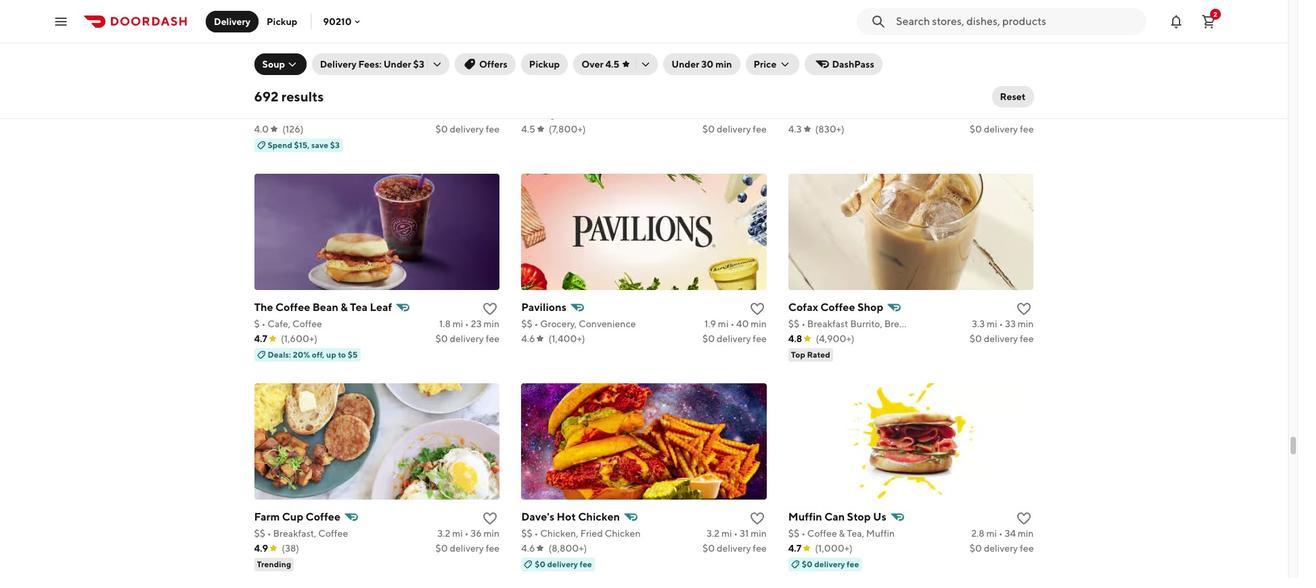 Task type: describe. For each thing, give the bounding box(es) containing it.
min for 3.2 mi • 31 min
[[751, 528, 767, 539]]

over
[[582, 59, 604, 70]]

• left the 28 on the left top of page
[[465, 109, 469, 120]]

click to add this store to your saved list image for muffin can stop us
[[1016, 511, 1033, 527]]

click to add this store to your saved list image for pavilions
[[749, 301, 766, 317]]

(7,800+)
[[549, 124, 586, 134]]

top rated
[[791, 350, 830, 360]]

$$ • breakfast, coffee
[[254, 528, 348, 539]]

offers button
[[455, 53, 516, 75]]

delivery for delivery fees: under $3
[[320, 59, 357, 70]]

reset button
[[992, 86, 1034, 108]]

• left burgers,
[[529, 109, 533, 120]]

mi for cofax coffee shop
[[987, 319, 998, 329]]

deals:
[[268, 350, 291, 360]]

delivery fees: under $3
[[320, 59, 424, 70]]

23
[[471, 319, 482, 329]]

33
[[1005, 319, 1016, 329]]

min inside under 30 min button
[[716, 59, 732, 70]]

692 results
[[254, 89, 324, 104]]

coffee up $$ • breakfast, coffee
[[306, 511, 341, 524]]

$​0 for muffin can stop us
[[970, 543, 982, 554]]

$$ • coffee & tea, muffin
[[789, 528, 895, 539]]

2 button
[[1196, 8, 1223, 35]]

dashpass
[[832, 59, 875, 70]]

• down the farm
[[267, 528, 271, 539]]

• left cafe,
[[262, 319, 266, 329]]

under 30 min
[[672, 59, 732, 70]]

breakfast,
[[273, 528, 316, 539]]

1 vertical spatial muffin
[[866, 528, 895, 539]]

mi right 3.5
[[987, 109, 997, 120]]

1 vertical spatial chicken
[[605, 528, 641, 539]]

$​0 delivery fee down 4.4 mi • 35 min
[[703, 124, 767, 134]]

trending
[[257, 560, 291, 570]]

krispy kreme – delivered fresh daily
[[254, 91, 439, 104]]

spend
[[268, 140, 292, 150]]

• left 33
[[999, 319, 1003, 329]]

min for 1.8 mi • 23 min
[[484, 319, 500, 329]]

3.5
[[971, 109, 985, 120]]

2
[[1214, 10, 1218, 18]]

pavilions
[[521, 301, 567, 314]]

4.0
[[254, 124, 269, 134]]

$​0 down 4.4
[[703, 124, 715, 134]]

fee for (830+)
[[1020, 124, 1034, 134]]

• left 36
[[465, 528, 469, 539]]

fee for (1,400+)
[[753, 334, 767, 344]]

the coffee bean & tea leaf
[[254, 301, 392, 314]]

delivered
[[332, 91, 381, 104]]

fee for (4,900+)
[[1020, 334, 1034, 344]]

4.7 for muffin can stop us
[[789, 543, 802, 554]]

$​0 delivery fee for the coffee bean & tea leaf
[[436, 334, 500, 344]]

$​0 for cofax coffee shop
[[970, 334, 982, 344]]

mi for the coffee bean & tea leaf
[[453, 319, 463, 329]]

mi for pavilions
[[718, 319, 729, 329]]

spend $15, save $3
[[268, 140, 340, 150]]

convenience
[[579, 319, 636, 329]]

fees:
[[359, 59, 382, 70]]

$0 delivery fee for can
[[802, 560, 859, 570]]

delivery button
[[206, 10, 259, 32]]

desserts
[[303, 109, 340, 120]]

34 for 2.8 mi • 34 min
[[1005, 528, 1016, 539]]

click to add this store to your saved list image up 3.5 mi • 34 min
[[1016, 91, 1033, 107]]

(1,600+)
[[281, 334, 318, 344]]

tea,
[[847, 528, 864, 539]]

3.1 mi • 28 min
[[439, 109, 500, 120]]

delivery for (1,000+)
[[984, 543, 1018, 554]]

$ • burgers, american
[[521, 109, 614, 120]]

3.3 mi • 33 min
[[972, 319, 1034, 329]]

$0 delivery fee for hot
[[535, 560, 592, 570]]

• down cofax at the right bottom of page
[[802, 319, 806, 329]]

fee down (8,800+)
[[580, 560, 592, 570]]

min for 3.3 mi • 33 min
[[1018, 319, 1034, 329]]

$ for $ • cafe, coffee
[[254, 319, 260, 329]]

& for tea,
[[839, 528, 845, 539]]

$​0 delivery fee for pavilions
[[703, 334, 767, 344]]

0 vertical spatial chicken
[[578, 511, 620, 524]]

cofax
[[789, 301, 818, 314]]

rated
[[807, 350, 830, 360]]

delivery for (8,800+)
[[717, 543, 751, 554]]

• down muffin can stop us
[[802, 528, 806, 539]]

fee for (7,800+)
[[753, 124, 767, 134]]

under 30 min button
[[664, 53, 740, 75]]

chicken,
[[540, 528, 579, 539]]

krispy
[[254, 91, 286, 104]]

$​0 down 3.1
[[436, 124, 448, 134]]

american
[[572, 109, 614, 120]]

the
[[254, 301, 273, 314]]

delivery down (8,800+)
[[547, 560, 578, 570]]

30
[[702, 59, 714, 70]]

$3 for spend $15, save $3
[[330, 140, 340, 150]]

28
[[471, 109, 482, 120]]

stop
[[847, 511, 871, 524]]

notification bell image
[[1168, 13, 1185, 29]]

min for 1.9 mi • 40 min
[[751, 319, 767, 329]]

min for 3.5 mi • 34 min
[[1018, 109, 1034, 120]]

3.1
[[439, 109, 451, 120]]

$$ • grocery, convenience
[[521, 319, 636, 329]]

delivery for delivery
[[214, 16, 251, 27]]

(38)
[[282, 543, 299, 554]]

3.3
[[972, 319, 985, 329]]

$​0 for farm cup coffee
[[436, 543, 448, 554]]

tea
[[350, 301, 368, 314]]

$$ for muffin
[[789, 528, 800, 539]]

$$ • chicken, fried chicken
[[521, 528, 641, 539]]

melts,
[[807, 109, 834, 120]]

1 vertical spatial pickup
[[529, 59, 560, 70]]

35
[[738, 109, 749, 120]]

click to add this store to your saved list image for the coffee bean & tea leaf
[[482, 301, 498, 317]]

can
[[825, 511, 845, 524]]

1.8
[[439, 319, 451, 329]]

4.6 for dave's hot chicken
[[521, 543, 535, 554]]

dave's hot chicken
[[521, 511, 620, 524]]

delivery down (1,000+)
[[815, 560, 845, 570]]

4.5 inside button
[[606, 59, 620, 70]]

–
[[324, 91, 329, 104]]

fresh
[[383, 91, 411, 104]]

burgers,
[[535, 109, 571, 120]]

$$ up 4.3
[[789, 109, 800, 120]]

burrito,
[[850, 319, 883, 329]]

farm cup coffee
[[254, 511, 341, 524]]

$​0 down 3.5
[[970, 124, 982, 134]]

cafe,
[[268, 319, 291, 329]]

• left 40
[[731, 319, 735, 329]]

cup
[[282, 511, 303, 524]]

fried
[[580, 528, 603, 539]]

(126)
[[282, 124, 304, 134]]

$$ • breakfast burrito, breakfast
[[789, 319, 926, 329]]



Task type: locate. For each thing, give the bounding box(es) containing it.
delivery
[[214, 16, 251, 27], [320, 59, 357, 70]]

under left 30
[[672, 59, 700, 70]]

0 horizontal spatial $0 delivery fee
[[535, 560, 592, 570]]

$$ up the 4.8
[[789, 319, 800, 329]]

fee for (1,600+)
[[486, 334, 500, 344]]

2 under from the left
[[672, 59, 700, 70]]

soup button
[[254, 53, 306, 75]]

(8,800+)
[[549, 543, 587, 554]]

1 horizontal spatial muffin
[[866, 528, 895, 539]]

bean
[[313, 301, 338, 314]]

4.7 for the coffee bean & tea leaf
[[254, 334, 267, 344]]

fee down (1,000+)
[[847, 560, 859, 570]]

delivery down the 2.8 mi • 34 min
[[984, 543, 1018, 554]]

delivery for (1,400+)
[[717, 334, 751, 344]]

0 vertical spatial $3
[[413, 59, 424, 70]]

min right 31
[[751, 528, 767, 539]]

delivery down the 1.8 mi • 23 min
[[450, 334, 484, 344]]

donuts,
[[268, 109, 301, 120]]

delivery down 3.3 mi • 33 min
[[984, 334, 1018, 344]]

0 horizontal spatial under
[[384, 59, 411, 70]]

$0
[[535, 560, 546, 570], [802, 560, 813, 570]]

0 horizontal spatial $0
[[535, 560, 546, 570]]

mi for dave's hot chicken
[[722, 528, 732, 539]]

4.4 mi • 35 min
[[704, 109, 767, 120]]

$​0 delivery fee for farm cup coffee
[[436, 543, 500, 554]]

min
[[716, 59, 732, 70], [484, 109, 500, 120], [751, 109, 767, 120], [1018, 109, 1034, 120], [484, 319, 500, 329], [751, 319, 767, 329], [1018, 319, 1034, 329], [484, 528, 500, 539], [751, 528, 767, 539], [1018, 528, 1034, 539]]

1 horizontal spatial 4.7
[[789, 543, 802, 554]]

2 $0 from the left
[[802, 560, 813, 570]]

1 horizontal spatial $3
[[413, 59, 424, 70]]

reset
[[1000, 91, 1026, 102]]

•
[[262, 109, 266, 120], [465, 109, 469, 120], [529, 109, 533, 120], [732, 109, 736, 120], [802, 109, 806, 120], [999, 109, 1003, 120], [262, 319, 266, 329], [465, 319, 469, 329], [534, 319, 538, 329], [731, 319, 735, 329], [802, 319, 806, 329], [999, 319, 1003, 329], [267, 528, 271, 539], [465, 528, 469, 539], [534, 528, 538, 539], [734, 528, 738, 539], [802, 528, 806, 539], [999, 528, 1003, 539]]

mi right 1.9
[[718, 319, 729, 329]]

breakfast right "burrito,"
[[885, 319, 926, 329]]

2 breakfast from the left
[[885, 319, 926, 329]]

mi right 2.8
[[987, 528, 997, 539]]

1 vertical spatial 4.5
[[521, 124, 535, 134]]

delivery for (1,600+)
[[450, 334, 484, 344]]

0 vertical spatial 4.7
[[254, 334, 267, 344]]

$3 right save in the left of the page
[[330, 140, 340, 150]]

4.3
[[789, 124, 802, 134]]

692
[[254, 89, 279, 104]]

delivery for (126)
[[450, 124, 484, 134]]

muffin left can
[[789, 511, 822, 524]]

& left tea,
[[839, 528, 845, 539]]

to
[[338, 350, 346, 360]]

0 horizontal spatial 3.2
[[437, 528, 450, 539]]

3.2 left 31
[[707, 528, 720, 539]]

under inside button
[[672, 59, 700, 70]]

2 3.2 from the left
[[707, 528, 720, 539]]

• up the 4.0
[[262, 109, 266, 120]]

$15,
[[294, 140, 310, 150]]

4.4
[[704, 109, 717, 120]]

$0 for dave's
[[535, 560, 546, 570]]

0 vertical spatial 4.5
[[606, 59, 620, 70]]

$0 for muffin
[[802, 560, 813, 570]]

1 vertical spatial 4.6
[[521, 543, 535, 554]]

daily
[[414, 91, 439, 104]]

4.6 for pavilions
[[521, 334, 535, 344]]

34 right 2.8
[[1005, 528, 1016, 539]]

0 horizontal spatial muffin
[[789, 511, 822, 524]]

$ • donuts, desserts
[[254, 109, 340, 120]]

1 under from the left
[[384, 59, 411, 70]]

$​0 delivery fee down 1.9 mi • 40 min
[[703, 334, 767, 344]]

delivery down 3.5 mi • 34 min
[[984, 124, 1018, 134]]

0 vertical spatial muffin
[[789, 511, 822, 524]]

open menu image
[[53, 13, 69, 29]]

1 vertical spatial &
[[839, 528, 845, 539]]

1 vertical spatial 34
[[1005, 528, 1016, 539]]

1 horizontal spatial click to add this store to your saved list image
[[749, 511, 766, 527]]

breakfast up (4,900+)
[[807, 319, 849, 329]]

$5
[[348, 350, 358, 360]]

click to add this store to your saved list image for dave's hot chicken
[[749, 511, 766, 527]]

0 vertical spatial &
[[341, 301, 348, 314]]

1 horizontal spatial &
[[839, 528, 845, 539]]

• right 2.8
[[999, 528, 1003, 539]]

hot
[[557, 511, 576, 524]]

delivery down 3.2 mi • 31 min
[[717, 543, 751, 554]]

fee down the 2.8 mi • 34 min
[[1020, 543, 1034, 554]]

delivery for (7,800+)
[[717, 124, 751, 134]]

0 horizontal spatial click to add this store to your saved list image
[[482, 301, 498, 317]]

$0 down $$ • coffee & tea, muffin
[[802, 560, 813, 570]]

2 34 from the top
[[1005, 528, 1016, 539]]

2 horizontal spatial click to add this store to your saved list image
[[1016, 301, 1033, 317]]

delivery down 3.2 mi • 36 min
[[450, 543, 484, 554]]

0 vertical spatial pickup
[[267, 16, 297, 27]]

$​0 delivery fee down 3.2 mi • 36 min
[[436, 543, 500, 554]]

coffee right breakfast,
[[318, 528, 348, 539]]

results
[[281, 89, 324, 104]]

$​0 delivery fee
[[436, 124, 500, 134], [703, 124, 767, 134], [970, 124, 1034, 134], [436, 334, 500, 344], [703, 334, 767, 344], [970, 334, 1034, 344], [436, 543, 500, 554], [703, 543, 767, 554], [970, 543, 1034, 554]]

click to add this store to your saved list image up 3.3 mi • 33 min
[[1016, 301, 1033, 317]]

click to add this store to your saved list image for cofax coffee shop
[[1016, 301, 1033, 317]]

$​0 delivery fee for cofax coffee shop
[[970, 334, 1034, 344]]

mi right 1.8
[[453, 319, 463, 329]]

$​0 delivery fee for dave's hot chicken
[[703, 543, 767, 554]]

0 horizontal spatial &
[[341, 301, 348, 314]]

• down the dave's
[[534, 528, 538, 539]]

mi for muffin can stop us
[[987, 528, 997, 539]]

muffin can stop us
[[789, 511, 887, 524]]

• left 35
[[732, 109, 736, 120]]

$ for $ • donuts, desserts
[[254, 109, 260, 120]]

fee for (1,000+)
[[1020, 543, 1034, 554]]

chicken up fried
[[578, 511, 620, 524]]

0 horizontal spatial pickup
[[267, 16, 297, 27]]

• down pavilions
[[534, 319, 538, 329]]

0 vertical spatial 4.6
[[521, 334, 535, 344]]

$$ for farm
[[254, 528, 265, 539]]

0 horizontal spatial 4.7
[[254, 334, 267, 344]]

1 34 from the top
[[1005, 109, 1016, 120]]

3.2 mi • 36 min
[[437, 528, 500, 539]]

us
[[873, 511, 887, 524]]

delivery
[[450, 124, 484, 134], [717, 124, 751, 134], [984, 124, 1018, 134], [450, 334, 484, 344], [717, 334, 751, 344], [984, 334, 1018, 344], [450, 543, 484, 554], [717, 543, 751, 554], [984, 543, 1018, 554], [547, 560, 578, 570], [815, 560, 845, 570]]

$​0 down 1.9
[[703, 334, 715, 344]]

soup
[[262, 59, 285, 70]]

1 horizontal spatial 3.2
[[707, 528, 720, 539]]

36
[[471, 528, 482, 539]]

1 breakfast from the left
[[807, 319, 849, 329]]

& for tea
[[341, 301, 348, 314]]

1 horizontal spatial under
[[672, 59, 700, 70]]

price button
[[746, 53, 800, 75]]

delivery down 3.1 mi • 28 min
[[450, 124, 484, 134]]

• up 4.3
[[802, 109, 806, 120]]

1 4.6 from the top
[[521, 334, 535, 344]]

$3 up daily
[[413, 59, 424, 70]]

$ left burgers,
[[521, 109, 527, 120]]

$$
[[789, 109, 800, 120], [521, 319, 533, 329], [789, 319, 800, 329], [254, 528, 265, 539], [521, 528, 533, 539], [789, 528, 800, 539]]

1 horizontal spatial pickup button
[[521, 53, 568, 75]]

3 items, open order cart image
[[1201, 13, 1217, 29]]

$​0 for pavilions
[[703, 334, 715, 344]]

dashpass button
[[805, 53, 883, 75]]

1 horizontal spatial $0 delivery fee
[[802, 560, 859, 570]]

3.2 left 36
[[437, 528, 450, 539]]

top
[[791, 350, 806, 360]]

delivery for (4,900+)
[[984, 334, 1018, 344]]

& left tea at left bottom
[[341, 301, 348, 314]]

1 horizontal spatial breakfast
[[885, 319, 926, 329]]

coffee up (1,000+)
[[807, 528, 837, 539]]

click to add this store to your saved list image up 3.2 mi • 31 min
[[749, 511, 766, 527]]

$$ up 4.9
[[254, 528, 265, 539]]

min right 23 at the bottom left
[[484, 319, 500, 329]]

0 horizontal spatial delivery
[[214, 16, 251, 27]]

pickup
[[267, 16, 297, 27], [529, 59, 560, 70]]

$ down the
[[254, 319, 260, 329]]

90210
[[323, 16, 352, 27]]

fee for (126)
[[486, 124, 500, 134]]

$​0 for dave's hot chicken
[[703, 543, 715, 554]]

min for 3.2 mi • 36 min
[[484, 528, 500, 539]]

2 $0 delivery fee from the left
[[802, 560, 859, 570]]

0 vertical spatial pickup button
[[259, 10, 306, 32]]

$0 delivery fee down (1,000+)
[[802, 560, 859, 570]]

$​0 down 3.2 mi • 36 min
[[436, 543, 448, 554]]

1 horizontal spatial $0
[[802, 560, 813, 570]]

$​0 for the coffee bean & tea leaf
[[436, 334, 448, 344]]

0 horizontal spatial pickup button
[[259, 10, 306, 32]]

$ up the 4.0
[[254, 109, 260, 120]]

3.2 for chicken
[[707, 528, 720, 539]]

mi right 4.4
[[719, 109, 730, 120]]

4.5 down burgers,
[[521, 124, 535, 134]]

34 for 3.5 mi • 34 min
[[1005, 109, 1016, 120]]

click to add this store to your saved list image
[[482, 301, 498, 317], [1016, 301, 1033, 317], [749, 511, 766, 527]]

min for 3.1 mi • 28 min
[[484, 109, 500, 120]]

1 horizontal spatial 4.5
[[606, 59, 620, 70]]

$​0 delivery fee down the 2.8 mi • 34 min
[[970, 543, 1034, 554]]

$0 delivery fee
[[535, 560, 592, 570], [802, 560, 859, 570]]

leaf
[[370, 301, 392, 314]]

(1,400+)
[[549, 334, 585, 344]]

pickup button left the "over"
[[521, 53, 568, 75]]

min down "reset"
[[1018, 109, 1034, 120]]

$​0 delivery fee for muffin can stop us
[[970, 543, 1034, 554]]

2 4.6 from the top
[[521, 543, 535, 554]]

click to add this store to your saved list image up the 1.8 mi • 23 min
[[482, 301, 498, 317]]

save
[[311, 140, 328, 150]]

• left 31
[[734, 528, 738, 539]]

1 horizontal spatial delivery
[[320, 59, 357, 70]]

under
[[384, 59, 411, 70], [672, 59, 700, 70]]

0 horizontal spatial breakfast
[[807, 319, 849, 329]]

mi right 3.1
[[452, 109, 463, 120]]

$​0 down 3.2 mi • 31 min
[[703, 543, 715, 554]]

4.7 down $ • cafe, coffee
[[254, 334, 267, 344]]

click to add this store to your saved list image for farm cup coffee
[[482, 511, 498, 527]]

delivery for (38)
[[450, 543, 484, 554]]

fee for (38)
[[486, 543, 500, 554]]

under right fees:
[[384, 59, 411, 70]]

coffee up '$$ • breakfast burrito, breakfast'
[[821, 301, 855, 314]]

34
[[1005, 109, 1016, 120], [1005, 528, 1016, 539]]

• down "reset"
[[999, 109, 1003, 120]]

1 $0 from the left
[[535, 560, 546, 570]]

min for 2.8 mi • 34 min
[[1018, 528, 1034, 539]]

Store search: begin typing to search for stores available on DoorDash text field
[[896, 14, 1139, 29]]

$3 for delivery fees: under $3
[[413, 59, 424, 70]]

$​0 down 3.3
[[970, 334, 982, 344]]

0 horizontal spatial $3
[[330, 140, 340, 150]]

coffee up $ • cafe, coffee
[[275, 301, 310, 314]]

1 3.2 from the left
[[437, 528, 450, 539]]

$$ for dave's
[[521, 528, 533, 539]]

delivery down 4.4 mi • 35 min
[[717, 124, 751, 134]]

farm
[[254, 511, 280, 524]]

0 vertical spatial delivery
[[214, 16, 251, 27]]

mi for farm cup coffee
[[452, 528, 463, 539]]

fee down 3.3 mi • 33 min
[[1020, 334, 1034, 344]]

$ • cafe, coffee
[[254, 319, 322, 329]]

min right 40
[[751, 319, 767, 329]]

off,
[[312, 350, 325, 360]]

fee down 3.5 mi • 34 min
[[1020, 124, 1034, 134]]

click to add this store to your saved list image
[[1016, 91, 1033, 107], [749, 301, 766, 317], [482, 511, 498, 527], [1016, 511, 1033, 527]]

offers
[[479, 59, 508, 70]]

2.8
[[972, 528, 985, 539]]

(1,000+)
[[815, 543, 853, 554]]

mi left 31
[[722, 528, 732, 539]]

1 vertical spatial delivery
[[320, 59, 357, 70]]

muffin down us
[[866, 528, 895, 539]]

4.6 down pavilions
[[521, 334, 535, 344]]

2.8 mi • 34 min
[[972, 528, 1034, 539]]

$$ down pavilions
[[521, 319, 533, 329]]

fee down 4.4 mi • 35 min
[[753, 124, 767, 134]]

fee
[[486, 124, 500, 134], [753, 124, 767, 134], [1020, 124, 1034, 134], [486, 334, 500, 344], [753, 334, 767, 344], [1020, 334, 1034, 344], [486, 543, 500, 554], [753, 543, 767, 554], [1020, 543, 1034, 554], [580, 560, 592, 570], [847, 560, 859, 570]]

1 $0 delivery fee from the left
[[535, 560, 592, 570]]

0 vertical spatial 34
[[1005, 109, 1016, 120]]

90210 button
[[323, 16, 363, 27]]

$​0 delivery fee down 3.1 mi • 28 min
[[436, 124, 500, 134]]

fee down the 1.8 mi • 23 min
[[486, 334, 500, 344]]

fee down 3.2 mi • 36 min
[[486, 543, 500, 554]]

(830+)
[[815, 124, 845, 134]]

pickup left the "over"
[[529, 59, 560, 70]]

over 4.5 button
[[574, 53, 658, 75]]

fee down 3.1 mi • 28 min
[[486, 124, 500, 134]]

$​0 delivery fee down 3.5 mi • 34 min
[[970, 124, 1034, 134]]

dave's
[[521, 511, 555, 524]]

• left 23 at the bottom left
[[465, 319, 469, 329]]

$​0 delivery fee down 3.3 mi • 33 min
[[970, 334, 1034, 344]]

fee for (8,800+)
[[753, 543, 767, 554]]

1.8 mi • 23 min
[[439, 319, 500, 329]]

20%
[[293, 350, 310, 360]]

min right 35
[[751, 109, 767, 120]]

pickup button up soup button
[[259, 10, 306, 32]]

min right the 28 on the left top of page
[[484, 109, 500, 120]]

0 horizontal spatial 4.5
[[521, 124, 535, 134]]

pickup up soup button
[[267, 16, 297, 27]]

deals: 20% off, up to $5
[[268, 350, 358, 360]]

3.2 for coffee
[[437, 528, 450, 539]]

1 horizontal spatial pickup
[[529, 59, 560, 70]]

delivery inside button
[[214, 16, 251, 27]]

price
[[754, 59, 777, 70]]

$​0 down 1.8
[[436, 334, 448, 344]]

breakfast
[[807, 319, 849, 329], [885, 319, 926, 329]]

$$ for cofax
[[789, 319, 800, 329]]

kreme
[[288, 91, 322, 104]]

3.5 mi • 34 min
[[971, 109, 1034, 120]]

min for 4.4 mi • 35 min
[[751, 109, 767, 120]]

(4,900+)
[[816, 334, 855, 344]]

coffee up '(1,600+)'
[[292, 319, 322, 329]]

3.2
[[437, 528, 450, 539], [707, 528, 720, 539]]

up
[[326, 350, 336, 360]]

$ for $ • burgers, american
[[521, 109, 527, 120]]

delivery for (830+)
[[984, 124, 1018, 134]]

chicken right fried
[[605, 528, 641, 539]]

shop
[[858, 301, 884, 314]]

1 vertical spatial $3
[[330, 140, 340, 150]]

coffee
[[275, 301, 310, 314], [821, 301, 855, 314], [292, 319, 322, 329], [306, 511, 341, 524], [318, 528, 348, 539], [807, 528, 837, 539]]

3.2 mi • 31 min
[[707, 528, 767, 539]]

cofax coffee shop
[[789, 301, 884, 314]]

$​0 delivery fee down the 1.8 mi • 23 min
[[436, 334, 500, 344]]

1 vertical spatial pickup button
[[521, 53, 568, 75]]

1 vertical spatial 4.7
[[789, 543, 802, 554]]



Task type: vqa. For each thing, say whether or not it's contained in the screenshot.
(126)
yes



